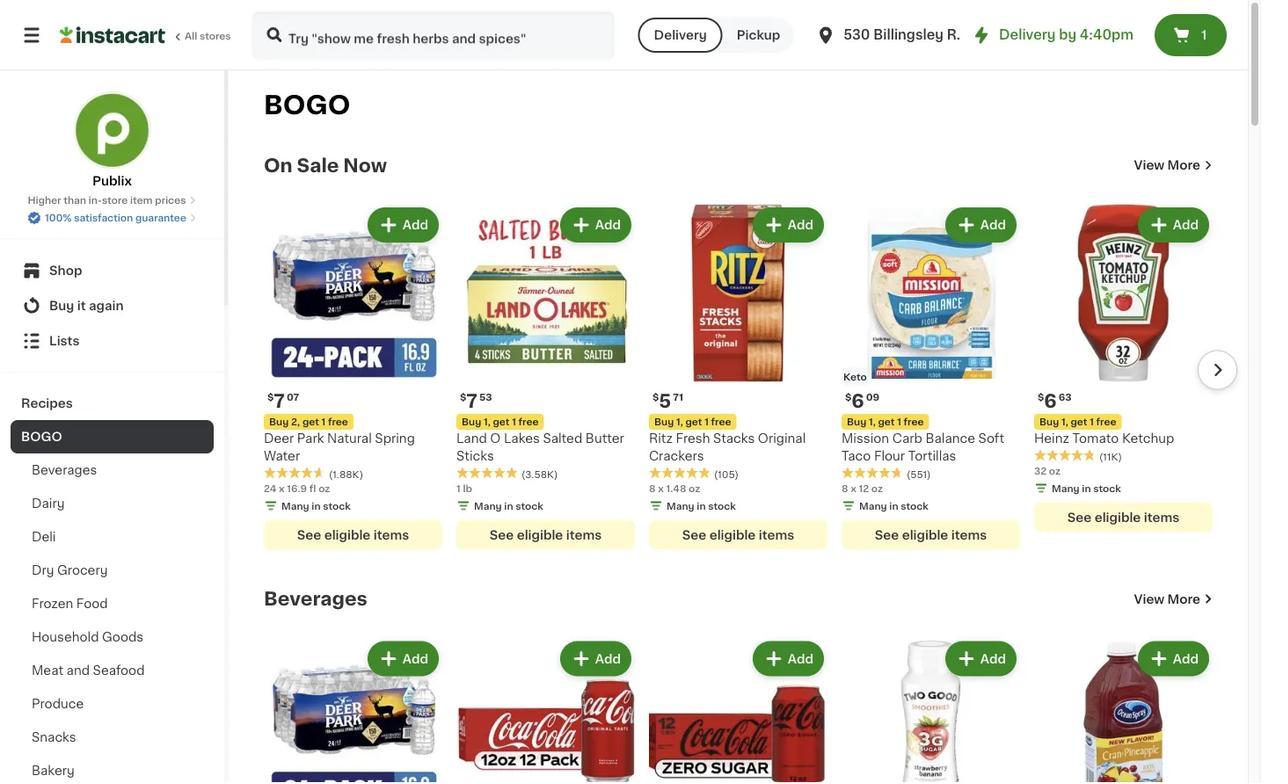 Task type: describe. For each thing, give the bounding box(es) containing it.
more for on sale now
[[1168, 159, 1201, 172]]

publix logo image
[[73, 92, 151, 169]]

meat
[[32, 665, 63, 678]]

x for 6
[[851, 484, 857, 494]]

530 billingsley road
[[844, 29, 983, 41]]

than
[[64, 196, 86, 205]]

road
[[947, 29, 983, 41]]

seafood
[[93, 665, 145, 678]]

delivery for delivery by 4:40pm
[[1000, 29, 1056, 41]]

deer park natural spring water
[[264, 433, 415, 463]]

6 for heinz
[[1045, 392, 1057, 410]]

1 for ritz fresh stacks original crackers
[[705, 418, 709, 427]]

now
[[343, 156, 387, 175]]

items for mission carb balance soft taco flour tortillas
[[952, 529, 987, 542]]

x for 7
[[279, 484, 285, 494]]

mission carb balance soft taco flour tortillas
[[842, 433, 1005, 463]]

spring
[[375, 433, 415, 445]]

16.9
[[287, 484, 307, 494]]

produce
[[32, 699, 84, 711]]

sticks
[[457, 450, 494, 463]]

prices
[[155, 196, 186, 205]]

$ for land o lakes salted butter sticks
[[460, 393, 467, 403]]

$ for ritz fresh stacks original crackers
[[653, 393, 659, 403]]

$ for heinz tomato ketchup
[[1038, 393, 1045, 403]]

32
[[1035, 466, 1047, 476]]

frozen food link
[[11, 588, 214, 621]]

item
[[130, 196, 153, 205]]

more for beverages
[[1168, 593, 1201, 606]]

food
[[76, 598, 108, 611]]

71
[[673, 393, 684, 403]]

oz inside product group
[[689, 484, 701, 494]]

many for heinz tomato ketchup
[[1052, 484, 1080, 494]]

stores
[[200, 31, 231, 41]]

pickup button
[[723, 18, 795, 53]]

1, for land
[[484, 418, 491, 427]]

stacks
[[714, 433, 755, 445]]

soft
[[979, 433, 1005, 445]]

view more link for on sale now
[[1135, 157, 1213, 174]]

buy left it
[[49, 300, 74, 312]]

stock for natural
[[323, 502, 351, 511]]

1 button
[[1155, 14, 1227, 56]]

many in stock for tomato
[[1052, 484, 1122, 494]]

09
[[866, 393, 880, 403]]

6 for mission
[[852, 392, 865, 410]]

oz right 32 on the right of page
[[1050, 466, 1061, 476]]

100% satisfaction guarantee
[[45, 213, 186, 223]]

dry grocery
[[32, 565, 108, 577]]

many for mission carb balance soft taco flour tortillas
[[860, 502, 888, 511]]

in for park
[[312, 502, 321, 511]]

bogo link
[[11, 421, 214, 454]]

$ 5 71
[[653, 392, 684, 410]]

original
[[758, 433, 806, 445]]

(11k)
[[1100, 452, 1123, 462]]

1 for heinz tomato ketchup
[[1090, 418, 1094, 427]]

items for ritz fresh stacks original crackers
[[759, 529, 795, 542]]

lakes
[[504, 433, 540, 445]]

1 for mission carb balance soft taco flour tortillas
[[898, 418, 902, 427]]

recipes link
[[11, 387, 214, 421]]

salted
[[543, 433, 583, 445]]

items for land o lakes salted butter sticks
[[566, 529, 602, 542]]

Search field
[[253, 12, 614, 58]]

$ 6 63
[[1038, 392, 1072, 410]]

land
[[457, 433, 487, 445]]

100% satisfaction guarantee button
[[27, 208, 197, 225]]

24 x 16.9 fl oz
[[264, 484, 330, 494]]

1 inside button
[[1202, 29, 1207, 41]]

see eligible items button for ketchup
[[1035, 503, 1213, 533]]

sale
[[297, 156, 339, 175]]

bakery link
[[11, 755, 214, 784]]

service type group
[[638, 18, 795, 53]]

ketchup
[[1123, 433, 1175, 445]]

product group containing 5
[[649, 204, 828, 550]]

meat and seafood link
[[11, 655, 214, 688]]

stock for lakes
[[516, 502, 544, 511]]

dry
[[32, 565, 54, 577]]

shop
[[49, 265, 82, 277]]

household goods link
[[11, 621, 214, 655]]

see eligible items for lakes
[[490, 529, 602, 542]]

see eligible items button for lakes
[[457, 520, 635, 550]]

tortillas
[[909, 450, 957, 463]]

billingsley
[[874, 29, 944, 41]]

buy 1, get 1 free for o
[[462, 418, 539, 427]]

oz right fl
[[319, 484, 330, 494]]

o
[[490, 433, 501, 445]]

carb
[[893, 433, 923, 445]]

see eligible items button for stacks
[[649, 520, 828, 550]]

1 for deer park natural spring water
[[322, 418, 326, 427]]

grocery
[[57, 565, 108, 577]]

buy for heinz tomato ketchup
[[1040, 418, 1060, 427]]

it
[[77, 300, 86, 312]]

in for tomato
[[1083, 484, 1092, 494]]

publix link
[[73, 92, 151, 190]]

32 oz
[[1035, 466, 1061, 476]]

1, for heinz
[[1062, 418, 1069, 427]]

buy 1, get 1 free for tomato
[[1040, 418, 1117, 427]]

eligible for lakes
[[517, 529, 563, 542]]

delivery by 4:40pm link
[[971, 25, 1134, 46]]

530 billingsley road button
[[816, 11, 983, 60]]

flour
[[875, 450, 905, 463]]

(105)
[[714, 470, 739, 480]]

instacart logo image
[[60, 25, 165, 46]]

many for ritz fresh stacks original crackers
[[667, 502, 695, 511]]

get for park
[[303, 418, 319, 427]]

dairy link
[[11, 487, 214, 521]]

view more link for beverages
[[1135, 591, 1213, 608]]

(3.58k)
[[522, 470, 558, 480]]

see for deer park natural spring water
[[297, 529, 321, 542]]

many for deer park natural spring water
[[282, 502, 309, 511]]

1 for land o lakes salted butter sticks
[[512, 418, 516, 427]]

x for 5
[[658, 484, 664, 494]]

items for deer park natural spring water
[[374, 529, 409, 542]]

lists link
[[11, 324, 214, 359]]

530
[[844, 29, 871, 41]]

on sale now link
[[264, 155, 387, 176]]

53
[[480, 393, 492, 403]]

household goods
[[32, 632, 144, 644]]

buy it again
[[49, 300, 124, 312]]

1 horizontal spatial beverages
[[264, 590, 368, 609]]

butter
[[586, 433, 625, 445]]

deli link
[[11, 521, 214, 554]]

8 x 1.48 oz
[[649, 484, 701, 494]]



Task type: vqa. For each thing, say whether or not it's contained in the screenshot.
Spring
yes



Task type: locate. For each thing, give the bounding box(es) containing it.
in for o
[[504, 502, 513, 511]]

meat and seafood
[[32, 665, 145, 678]]

$ left 53
[[460, 393, 467, 403]]

see eligible items for ketchup
[[1068, 512, 1180, 524]]

get for tomato
[[1071, 418, 1088, 427]]

3 x from the left
[[851, 484, 857, 494]]

$ left 63
[[1038, 393, 1045, 403]]

$ left 07
[[267, 393, 274, 403]]

0 vertical spatial view more link
[[1135, 157, 1213, 174]]

delivery left pickup 'button'
[[654, 29, 707, 41]]

publix
[[93, 175, 132, 187]]

item carousel region
[[239, 197, 1238, 561]]

5 get from the left
[[1071, 418, 1088, 427]]

63
[[1059, 393, 1072, 403]]

free up lakes
[[519, 418, 539, 427]]

buy 1, get 1 free for fresh
[[655, 418, 732, 427]]

$ inside $ 7 07
[[267, 393, 274, 403]]

see eligible items button for balance
[[842, 520, 1021, 550]]

eligible for ketchup
[[1095, 512, 1141, 524]]

product group
[[264, 204, 443, 550], [457, 204, 635, 550], [649, 204, 828, 550], [842, 204, 1021, 550], [1035, 204, 1213, 533], [264, 638, 443, 784], [457, 638, 635, 784], [649, 638, 828, 784], [842, 638, 1021, 784], [1035, 638, 1213, 784]]

1 vertical spatial beverages link
[[264, 589, 368, 610]]

1 vertical spatial view
[[1135, 593, 1165, 606]]

get for o
[[493, 418, 510, 427]]

2 7 from the left
[[467, 392, 478, 410]]

see eligible items button for natural
[[264, 520, 443, 550]]

see down fl
[[297, 529, 321, 542]]

free for natural
[[328, 418, 348, 427]]

see eligible items button down (105)
[[649, 520, 828, 550]]

free for stacks
[[711, 418, 732, 427]]

8 left 1.48
[[649, 484, 656, 494]]

many down 32 oz
[[1052, 484, 1080, 494]]

0 vertical spatial view more
[[1135, 159, 1201, 172]]

$ inside "$ 6 63"
[[1038, 393, 1045, 403]]

many in stock down 1.48
[[667, 502, 736, 511]]

delivery left by
[[1000, 29, 1056, 41]]

in down the 8 x 1.48 oz
[[697, 502, 706, 511]]

household
[[32, 632, 99, 644]]

many for land o lakes salted butter sticks
[[474, 502, 502, 511]]

7 left 53
[[467, 392, 478, 410]]

see down sticks at the bottom left
[[490, 529, 514, 542]]

free up heinz tomato ketchup at right bottom
[[1097, 418, 1117, 427]]

bakery
[[32, 765, 75, 778]]

stock for stacks
[[709, 502, 736, 511]]

eligible down (1.88k)
[[324, 529, 371, 542]]

1 horizontal spatial x
[[658, 484, 664, 494]]

free for ketchup
[[1097, 418, 1117, 427]]

2 8 from the left
[[842, 484, 849, 494]]

free up carb
[[904, 418, 924, 427]]

get up "fresh"
[[686, 418, 703, 427]]

heinz
[[1035, 433, 1070, 445]]

get for fresh
[[686, 418, 703, 427]]

stock down the (3.58k)
[[516, 502, 544, 511]]

2 buy 1, get 1 free from the left
[[655, 418, 732, 427]]

eligible for balance
[[902, 529, 949, 542]]

many down sticks at the bottom left
[[474, 502, 502, 511]]

see eligible items button
[[1035, 503, 1213, 533], [264, 520, 443, 550], [457, 520, 635, 550], [649, 520, 828, 550], [842, 520, 1021, 550]]

in down fl
[[312, 502, 321, 511]]

bogo down recipes on the left of the page
[[21, 431, 62, 443]]

24
[[264, 484, 277, 494]]

store
[[102, 196, 128, 205]]

fresh
[[676, 433, 710, 445]]

see eligible items button down (551) in the bottom right of the page
[[842, 520, 1021, 550]]

by
[[1060, 29, 1077, 41]]

land o lakes salted butter sticks
[[457, 433, 625, 463]]

snacks
[[32, 732, 76, 744]]

1 vertical spatial beverages
[[264, 590, 368, 609]]

in for carb
[[890, 502, 899, 511]]

stock for balance
[[901, 502, 929, 511]]

buy for deer park natural spring water
[[269, 418, 289, 427]]

1 lb
[[457, 484, 472, 494]]

1, up heinz
[[1062, 418, 1069, 427]]

1, for ritz
[[677, 418, 683, 427]]

in down tomato
[[1083, 484, 1092, 494]]

4 $ from the left
[[846, 393, 852, 403]]

mission
[[842, 433, 890, 445]]

see eligible items down (1.88k)
[[297, 529, 409, 542]]

get up tomato
[[1071, 418, 1088, 427]]

see eligible items inside product group
[[683, 529, 795, 542]]

pickup
[[737, 29, 781, 41]]

3 $ from the left
[[653, 393, 659, 403]]

on sale now
[[264, 156, 387, 175]]

stock down (551) in the bottom right of the page
[[901, 502, 929, 511]]

delivery
[[1000, 29, 1056, 41], [654, 29, 707, 41]]

5 free from the left
[[1097, 418, 1117, 427]]

1 vertical spatial more
[[1168, 593, 1201, 606]]

$ down keto
[[846, 393, 852, 403]]

taco
[[842, 450, 871, 463]]

7 left 07
[[274, 392, 285, 410]]

$ 7 53
[[460, 392, 492, 410]]

eligible down (11k) in the right of the page
[[1095, 512, 1141, 524]]

beverages
[[32, 465, 97, 477], [264, 590, 368, 609]]

ritz fresh stacks original crackers
[[649, 433, 806, 463]]

buy 1, get 1 free up tomato
[[1040, 418, 1117, 427]]

8 left 12
[[842, 484, 849, 494]]

100%
[[45, 213, 72, 223]]

1 7 from the left
[[274, 392, 285, 410]]

1 horizontal spatial 6
[[1045, 392, 1057, 410]]

get inside product group
[[686, 418, 703, 427]]

1 vertical spatial bogo
[[21, 431, 62, 443]]

$ for mission carb balance soft taco flour tortillas
[[846, 393, 852, 403]]

0 horizontal spatial beverages
[[32, 465, 97, 477]]

eligible down the (3.58k)
[[517, 529, 563, 542]]

4 free from the left
[[904, 418, 924, 427]]

delivery for delivery
[[654, 29, 707, 41]]

many in stock down fl
[[282, 502, 351, 511]]

1 buy 1, get 1 free from the left
[[462, 418, 539, 427]]

all stores
[[185, 31, 231, 41]]

all
[[185, 31, 197, 41]]

0 horizontal spatial beverages link
[[11, 454, 214, 487]]

see eligible items button down (11k) in the right of the page
[[1035, 503, 1213, 533]]

view for on sale now
[[1135, 159, 1165, 172]]

free for balance
[[904, 418, 924, 427]]

higher
[[28, 196, 61, 205]]

1 8 from the left
[[649, 484, 656, 494]]

1 vertical spatial view more link
[[1135, 591, 1213, 608]]

12
[[859, 484, 869, 494]]

7
[[274, 392, 285, 410], [467, 392, 478, 410]]

eligible for natural
[[324, 529, 371, 542]]

stock down (1.88k)
[[323, 502, 351, 511]]

★★★★★
[[1035, 450, 1096, 462], [1035, 450, 1096, 462], [264, 467, 326, 480], [264, 467, 326, 480], [457, 467, 518, 480], [457, 467, 518, 480], [649, 467, 711, 480], [649, 467, 711, 480], [842, 467, 904, 480], [842, 467, 904, 480]]

see eligible items button down the (3.58k)
[[457, 520, 635, 550]]

1, up the o
[[484, 418, 491, 427]]

x left 12
[[851, 484, 857, 494]]

fl
[[310, 484, 316, 494]]

dairy
[[32, 498, 65, 510]]

see for land o lakes salted butter sticks
[[490, 529, 514, 542]]

$ for deer park natural spring water
[[267, 393, 274, 403]]

beverages link for 'dairy' "link"
[[11, 454, 214, 487]]

balance
[[926, 433, 976, 445]]

0 horizontal spatial 8
[[649, 484, 656, 494]]

5 $ from the left
[[1038, 393, 1045, 403]]

beverages link
[[11, 454, 214, 487], [264, 589, 368, 610]]

1 view more link from the top
[[1135, 157, 1213, 174]]

(551)
[[907, 470, 931, 480]]

0 horizontal spatial 7
[[274, 392, 285, 410]]

buy left 2,
[[269, 418, 289, 427]]

many in stock
[[1052, 484, 1122, 494], [282, 502, 351, 511], [474, 502, 544, 511], [667, 502, 736, 511], [860, 502, 929, 511]]

0 vertical spatial view
[[1135, 159, 1165, 172]]

1 horizontal spatial bogo
[[264, 93, 351, 118]]

1 1, from the left
[[484, 418, 491, 427]]

2 $ from the left
[[460, 393, 467, 403]]

many in stock down 12
[[860, 502, 929, 511]]

3 buy 1, get 1 free from the left
[[847, 418, 924, 427]]

$ left 71
[[653, 393, 659, 403]]

free up 'natural'
[[328, 418, 348, 427]]

$ inside $ 5 71
[[653, 393, 659, 403]]

see eligible items for stacks
[[683, 529, 795, 542]]

see down 1.48
[[683, 529, 707, 542]]

free for lakes
[[519, 418, 539, 427]]

get for carb
[[879, 418, 895, 427]]

4:40pm
[[1080, 29, 1134, 41]]

in down flour
[[890, 502, 899, 511]]

buy up land
[[462, 418, 482, 427]]

7 for deer
[[274, 392, 285, 410]]

dry grocery link
[[11, 554, 214, 588]]

in down land o lakes salted butter sticks
[[504, 502, 513, 511]]

None search field
[[252, 11, 616, 60]]

1 vertical spatial view more
[[1135, 593, 1201, 606]]

see eligible items down (105)
[[683, 529, 795, 542]]

1, up "fresh"
[[677, 418, 683, 427]]

buy for land o lakes salted butter sticks
[[462, 418, 482, 427]]

buy 2, get 1 free
[[269, 418, 348, 427]]

get right 2,
[[303, 418, 319, 427]]

higher than in-store item prices
[[28, 196, 186, 205]]

2 get from the left
[[493, 418, 510, 427]]

items for heinz tomato ketchup
[[1144, 512, 1180, 524]]

buy up mission
[[847, 418, 867, 427]]

1, up mission
[[869, 418, 876, 427]]

bogo up sale on the top of page
[[264, 93, 351, 118]]

3 free from the left
[[711, 418, 732, 427]]

(1.88k)
[[329, 470, 363, 480]]

many down 1.48
[[667, 502, 695, 511]]

$ inside $ 6 09
[[846, 393, 852, 403]]

1 view from the top
[[1135, 159, 1165, 172]]

see eligible items for natural
[[297, 529, 409, 542]]

3 1, from the left
[[869, 418, 876, 427]]

2 1, from the left
[[677, 418, 683, 427]]

buy 1, get 1 free up mission
[[847, 418, 924, 427]]

1 $ from the left
[[267, 393, 274, 403]]

shop link
[[11, 253, 214, 289]]

eligible down (105)
[[710, 529, 756, 542]]

see for mission carb balance soft taco flour tortillas
[[875, 529, 899, 542]]

eligible down (551) in the bottom right of the page
[[902, 529, 949, 542]]

view more for beverages
[[1135, 593, 1201, 606]]

x right 24 on the left of the page
[[279, 484, 285, 494]]

buy up heinz
[[1040, 418, 1060, 427]]

2 horizontal spatial x
[[851, 484, 857, 494]]

in for fresh
[[697, 502, 706, 511]]

view more for on sale now
[[1135, 159, 1201, 172]]

get up the o
[[493, 418, 510, 427]]

delivery by 4:40pm
[[1000, 29, 1134, 41]]

5
[[659, 392, 672, 410]]

1 free from the left
[[328, 418, 348, 427]]

2 x from the left
[[658, 484, 664, 494]]

view more link
[[1135, 157, 1213, 174], [1135, 591, 1213, 608]]

6 left 63
[[1045, 392, 1057, 410]]

satisfaction
[[74, 213, 133, 223]]

0 vertical spatial more
[[1168, 159, 1201, 172]]

stock for ketchup
[[1094, 484, 1122, 494]]

1 x from the left
[[279, 484, 285, 494]]

8 for 6
[[842, 484, 849, 494]]

natural
[[327, 433, 372, 445]]

0 vertical spatial beverages link
[[11, 454, 214, 487]]

1, inside product group
[[677, 418, 683, 427]]

0 horizontal spatial x
[[279, 484, 285, 494]]

deli
[[32, 531, 56, 544]]

again
[[89, 300, 124, 312]]

1 more from the top
[[1168, 159, 1201, 172]]

2 view more from the top
[[1135, 593, 1201, 606]]

1 6 from the left
[[852, 392, 865, 410]]

$ inside $ 7 53
[[460, 393, 467, 403]]

buy up ritz
[[655, 418, 674, 427]]

$
[[267, 393, 274, 403], [460, 393, 467, 403], [653, 393, 659, 403], [846, 393, 852, 403], [1038, 393, 1045, 403]]

2 view more link from the top
[[1135, 591, 1213, 608]]

see eligible items for balance
[[875, 529, 987, 542]]

buy 1, get 1 free for carb
[[847, 418, 924, 427]]

many in stock down the (3.58k)
[[474, 502, 544, 511]]

6 left 09
[[852, 392, 865, 410]]

on
[[264, 156, 293, 175]]

3 get from the left
[[686, 418, 703, 427]]

view for beverages
[[1135, 593, 1165, 606]]

stock down (11k) in the right of the page
[[1094, 484, 1122, 494]]

see down tomato
[[1068, 512, 1092, 524]]

stock down (105)
[[709, 502, 736, 511]]

1
[[1202, 29, 1207, 41], [322, 418, 326, 427], [512, 418, 516, 427], [705, 418, 709, 427], [898, 418, 902, 427], [1090, 418, 1094, 427], [457, 484, 461, 494]]

07
[[287, 393, 299, 403]]

deer
[[264, 433, 294, 445]]

add
[[403, 219, 429, 231], [595, 219, 621, 231], [788, 219, 814, 231], [981, 219, 1007, 231], [1174, 219, 1199, 231], [403, 653, 429, 666], [595, 653, 621, 666], [788, 653, 814, 666], [981, 653, 1007, 666], [1174, 653, 1199, 666]]

many down 12
[[860, 502, 888, 511]]

1 horizontal spatial delivery
[[1000, 29, 1056, 41]]

buy 1, get 1 free up the o
[[462, 418, 539, 427]]

add button
[[369, 209, 437, 241], [562, 209, 630, 241], [755, 209, 823, 241], [947, 209, 1015, 241], [1140, 209, 1208, 241], [369, 644, 437, 675], [562, 644, 630, 675], [755, 644, 823, 675], [947, 644, 1015, 675], [1140, 644, 1208, 675]]

0 vertical spatial beverages
[[32, 465, 97, 477]]

many in stock for carb
[[860, 502, 929, 511]]

0 vertical spatial bogo
[[264, 93, 351, 118]]

free
[[328, 418, 348, 427], [519, 418, 539, 427], [711, 418, 732, 427], [904, 418, 924, 427], [1097, 418, 1117, 427]]

see eligible items button down (1.88k)
[[264, 520, 443, 550]]

2 more from the top
[[1168, 593, 1201, 606]]

1, for mission
[[869, 418, 876, 427]]

4 get from the left
[[879, 418, 895, 427]]

buy 1, get 1 free up "fresh"
[[655, 418, 732, 427]]

1 horizontal spatial 7
[[467, 392, 478, 410]]

many in stock for o
[[474, 502, 544, 511]]

2 view from the top
[[1135, 593, 1165, 606]]

1 horizontal spatial beverages link
[[264, 589, 368, 610]]

get
[[303, 418, 319, 427], [493, 418, 510, 427], [686, 418, 703, 427], [879, 418, 895, 427], [1071, 418, 1088, 427]]

beverages link for view more link related to beverages
[[264, 589, 368, 610]]

see for ritz fresh stacks original crackers
[[683, 529, 707, 542]]

delivery inside button
[[654, 29, 707, 41]]

8 for 5
[[649, 484, 656, 494]]

see down 8 x 12 oz
[[875, 529, 899, 542]]

see eligible items down (551) in the bottom right of the page
[[875, 529, 987, 542]]

see
[[1068, 512, 1092, 524], [297, 529, 321, 542], [490, 529, 514, 542], [683, 529, 707, 542], [875, 529, 899, 542]]

buy
[[49, 300, 74, 312], [269, 418, 289, 427], [462, 418, 482, 427], [655, 418, 674, 427], [847, 418, 867, 427], [1040, 418, 1060, 427]]

2 6 from the left
[[1045, 392, 1057, 410]]

see eligible items down the (3.58k)
[[490, 529, 602, 542]]

many in stock inside product group
[[667, 502, 736, 511]]

many in stock for park
[[282, 502, 351, 511]]

oz right 12
[[872, 484, 883, 494]]

many in stock down (11k) in the right of the page
[[1052, 484, 1122, 494]]

x left 1.48
[[658, 484, 664, 494]]

guarantee
[[135, 213, 186, 223]]

0 horizontal spatial bogo
[[21, 431, 62, 443]]

2 free from the left
[[519, 418, 539, 427]]

oz right 1.48
[[689, 484, 701, 494]]

7 for land
[[467, 392, 478, 410]]

$ 6 09
[[846, 392, 880, 410]]

items inside product group
[[759, 529, 795, 542]]

snacks link
[[11, 721, 214, 755]]

1 view more from the top
[[1135, 159, 1201, 172]]

see eligible items down (11k) in the right of the page
[[1068, 512, 1180, 524]]

many in stock for fresh
[[667, 502, 736, 511]]

recipes
[[21, 398, 73, 410]]

4 buy 1, get 1 free from the left
[[1040, 418, 1117, 427]]

free up stacks
[[711, 418, 732, 427]]

keto
[[844, 373, 867, 382]]

buy for ritz fresh stacks original crackers
[[655, 418, 674, 427]]

4 1, from the left
[[1062, 418, 1069, 427]]

frozen food
[[32, 598, 108, 611]]

many down 24 x 16.9 fl oz
[[282, 502, 309, 511]]

8 x 12 oz
[[842, 484, 883, 494]]

0 horizontal spatial 6
[[852, 392, 865, 410]]

buy it again link
[[11, 289, 214, 324]]

all stores link
[[60, 11, 232, 60]]

1 get from the left
[[303, 418, 319, 427]]

eligible for stacks
[[710, 529, 756, 542]]

buy for mission carb balance soft taco flour tortillas
[[847, 418, 867, 427]]

get up carb
[[879, 418, 895, 427]]

see for heinz tomato ketchup
[[1068, 512, 1092, 524]]

1 horizontal spatial 8
[[842, 484, 849, 494]]

lb
[[463, 484, 472, 494]]

0 horizontal spatial delivery
[[654, 29, 707, 41]]



